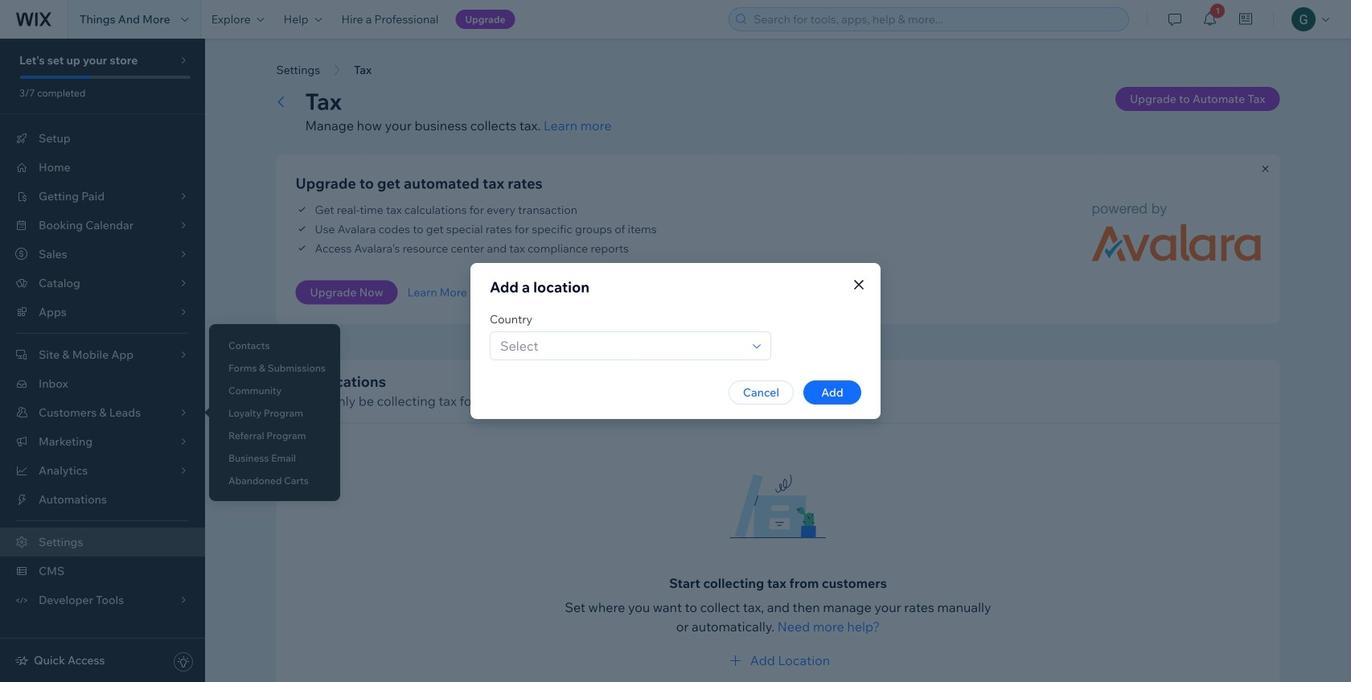Task type: describe. For each thing, give the bounding box(es) containing it.
sidebar element
[[0, 39, 205, 682]]

Select field
[[495, 332, 748, 360]]



Task type: vqa. For each thing, say whether or not it's contained in the screenshot.
Badges inside Trust Badges & Payment Icons Increase your website's security & boost sales
no



Task type: locate. For each thing, give the bounding box(es) containing it.
Search for tools, apps, help & more... field
[[749, 8, 1124, 31]]



